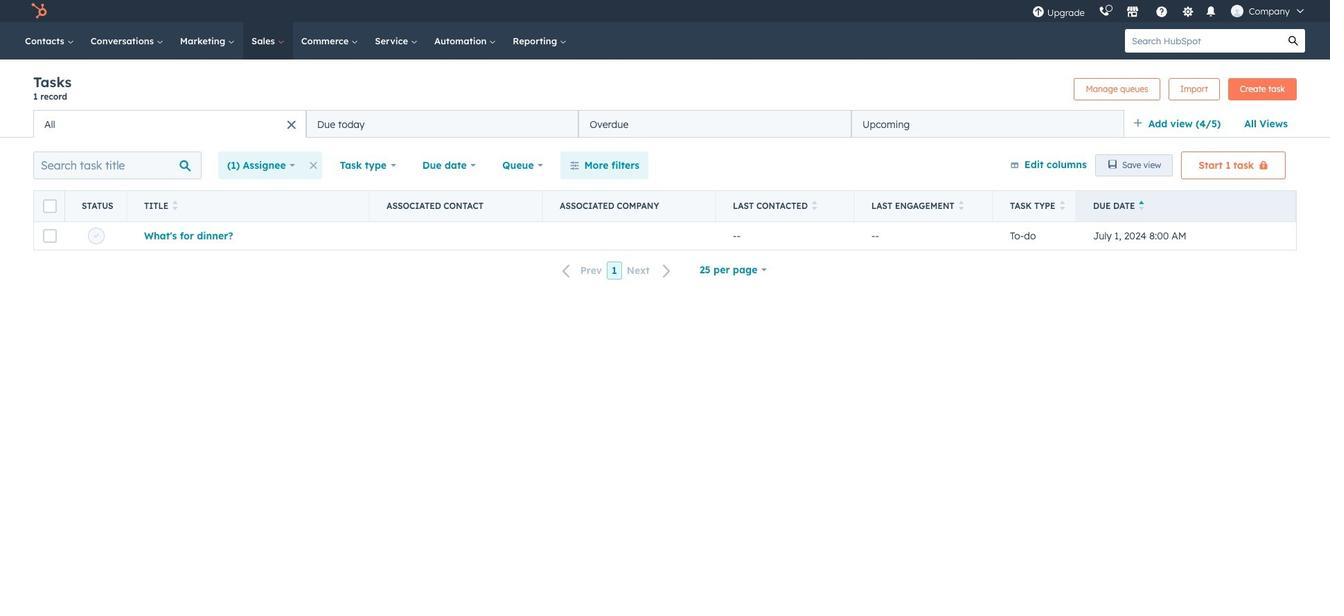 Task type: locate. For each thing, give the bounding box(es) containing it.
press to sort. image for 2nd press to sort. "element" from left
[[812, 201, 817, 211]]

2 horizontal spatial press to sort. image
[[1060, 201, 1065, 211]]

menu
[[1025, 0, 1314, 22]]

1 horizontal spatial press to sort. image
[[959, 201, 964, 211]]

Search HubSpot search field
[[1125, 29, 1282, 53]]

banner
[[33, 73, 1297, 110]]

Search task title search field
[[33, 152, 202, 179]]

1 press to sort. element from the left
[[173, 201, 178, 212]]

2 press to sort. image from the left
[[959, 201, 964, 211]]

press to sort. image for third press to sort. "element" from the left
[[959, 201, 964, 211]]

tab list
[[33, 110, 1124, 138]]

4 press to sort. element from the left
[[1060, 201, 1065, 212]]

3 press to sort. element from the left
[[959, 201, 964, 212]]

1 press to sort. image from the left
[[812, 201, 817, 211]]

press to sort. image
[[812, 201, 817, 211], [959, 201, 964, 211], [1060, 201, 1065, 211]]

column header
[[34, 191, 65, 222], [65, 191, 127, 222], [370, 191, 543, 222], [543, 191, 716, 222]]

task status: not completed image
[[94, 234, 99, 239]]

press to sort. element
[[173, 201, 178, 212], [812, 201, 817, 212], [959, 201, 964, 212], [1060, 201, 1065, 212]]

0 horizontal spatial press to sort. image
[[812, 201, 817, 211]]

pagination navigation
[[554, 262, 680, 280]]

3 press to sort. image from the left
[[1060, 201, 1065, 211]]

3 column header from the left
[[370, 191, 543, 222]]

1 column header from the left
[[34, 191, 65, 222]]



Task type: describe. For each thing, give the bounding box(es) containing it.
ascending sort. press to sort descending. element
[[1140, 201, 1145, 212]]

press to sort. image for 1st press to sort. "element" from right
[[1060, 201, 1065, 211]]

2 press to sort. element from the left
[[812, 201, 817, 212]]

4 column header from the left
[[543, 191, 716, 222]]

press to sort. image
[[173, 201, 178, 211]]

jacob simon image
[[1231, 5, 1244, 17]]

marketplaces image
[[1127, 6, 1139, 19]]

2 column header from the left
[[65, 191, 127, 222]]

ascending sort. press to sort descending. image
[[1140, 201, 1145, 211]]



Task type: vqa. For each thing, say whether or not it's contained in the screenshot.
fourth "topics" from the bottom of the page
no



